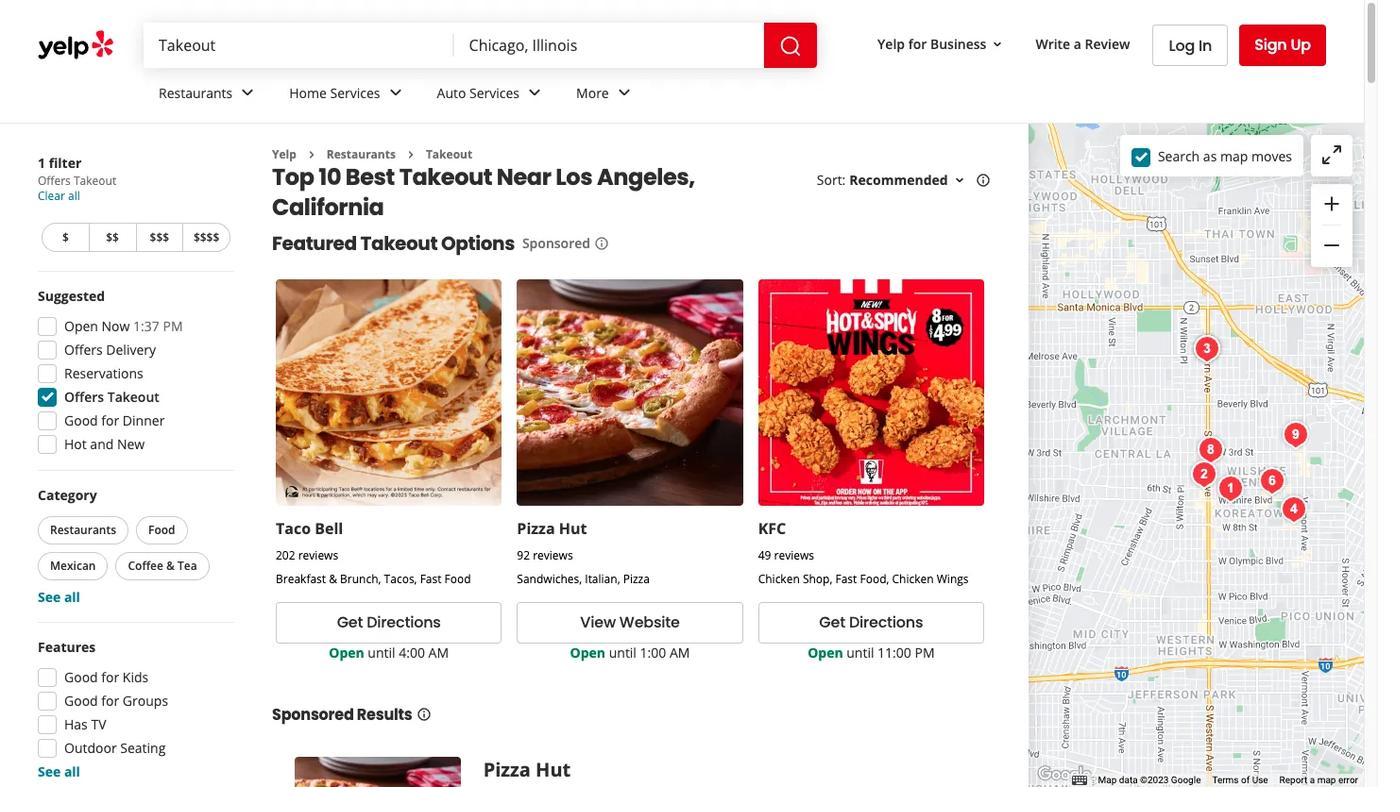 Task type: describe. For each thing, give the bounding box(es) containing it.
hut for pizza hut 92 reviews sandwiches, italian, pizza
[[559, 518, 587, 539]]

$$$$ button
[[183, 223, 230, 252]]

good for good for kids
[[64, 669, 98, 687]]

1 chicken from the left
[[758, 571, 800, 587]]

group containing features
[[32, 639, 234, 782]]

reservations
[[64, 365, 143, 383]]

takeout link
[[426, 146, 472, 162]]

and
[[90, 435, 114, 453]]

map for moves
[[1220, 147, 1248, 165]]

16 chevron right v2 image
[[304, 147, 319, 162]]

business categories element
[[144, 68, 1326, 123]]

map for error
[[1317, 776, 1336, 786]]

$
[[62, 230, 69, 246]]

group containing category
[[34, 486, 234, 607]]

group containing suggested
[[32, 287, 234, 460]]

moves
[[1252, 147, 1292, 165]]

search image
[[779, 35, 802, 57]]

all for category
[[64, 588, 80, 606]]

fast inside taco bell 202 reviews breakfast & brunch, tacos, fast food
[[420, 571, 442, 587]]

get directions link for 49
[[758, 602, 984, 644]]

terms of use
[[1212, 776, 1268, 786]]

pm for open now 1:37 pm
[[163, 317, 183, 335]]

map
[[1098, 776, 1117, 786]]

kids
[[123, 669, 149, 687]]

see all button for category
[[38, 588, 80, 606]]

pm for open until 11:00 pm
[[915, 644, 935, 662]]

california
[[272, 192, 384, 223]]

offers for offers takeout
[[64, 388, 104, 406]]

10
[[319, 162, 341, 193]]

$$$ button
[[136, 223, 183, 252]]

log in link
[[1153, 25, 1228, 66]]

Near text field
[[469, 35, 749, 56]]

services for home services
[[330, 84, 380, 102]]

2 chicken from the left
[[892, 571, 934, 587]]

sponsored for sponsored results
[[272, 704, 354, 726]]

as
[[1203, 147, 1217, 165]]

log
[[1169, 34, 1195, 56]]

24 chevron down v2 image for restaurants
[[236, 82, 259, 104]]

taco
[[276, 518, 311, 539]]

los
[[556, 162, 593, 193]]

for for business
[[908, 35, 927, 53]]

sign
[[1255, 34, 1287, 56]]

view website link
[[517, 602, 743, 644]]

italian,
[[585, 571, 620, 587]]

write
[[1036, 35, 1070, 53]]

a for report
[[1310, 776, 1315, 786]]

yelp for yelp for business
[[878, 35, 905, 53]]

auto services
[[437, 84, 520, 102]]

1 vertical spatial pizza hut link
[[483, 757, 571, 783]]

in
[[1199, 34, 1212, 56]]

has
[[64, 716, 88, 734]]

rikas peruvian cuisine image
[[1277, 416, 1315, 454]]

review
[[1085, 35, 1130, 53]]

& inside 'button'
[[166, 558, 175, 574]]

16 info v2 image
[[594, 236, 609, 251]]

recommended button
[[850, 171, 967, 189]]

category
[[38, 486, 97, 504]]

©2023
[[1140, 776, 1169, 786]]

more link
[[561, 68, 651, 123]]

top 10 best takeout near los angeles, california
[[272, 162, 695, 223]]

up
[[1291, 34, 1311, 56]]

reviews inside kfc 49 reviews chicken shop, fast food, chicken wings
[[774, 548, 814, 564]]

shop,
[[803, 571, 833, 587]]

pizza for pizza hut
[[483, 757, 531, 783]]

map data ©2023 google
[[1098, 776, 1201, 786]]

breakfast
[[276, 571, 326, 587]]

search as map moves
[[1158, 147, 1292, 165]]

get for bell
[[337, 612, 363, 634]]

202
[[276, 548, 295, 564]]

offers takeout
[[64, 388, 159, 406]]

open until 1:00 am
[[570, 644, 690, 662]]

expand map image
[[1321, 143, 1343, 166]]

am for website
[[670, 644, 690, 662]]

coffee
[[128, 558, 163, 574]]

none field find
[[159, 35, 439, 56]]

pizza hut image
[[295, 757, 461, 788]]

92
[[517, 548, 530, 564]]

offers inside 1 filter offers takeout clear all
[[38, 173, 71, 189]]

open inside group
[[64, 317, 98, 335]]

report
[[1280, 776, 1308, 786]]

2 horizontal spatial restaurants
[[327, 146, 396, 162]]

yelp for business
[[878, 35, 987, 53]]

1 vertical spatial restaurants link
[[327, 146, 396, 162]]

tea
[[178, 558, 197, 574]]

see for category
[[38, 588, 61, 606]]

$$ button
[[89, 223, 136, 252]]

features
[[38, 639, 96, 657]]

report a map error link
[[1280, 776, 1358, 786]]

now
[[102, 317, 130, 335]]

16 chevron right v2 image
[[403, 147, 418, 162]]

seating
[[120, 740, 166, 758]]

fast inside kfc 49 reviews chicken shop, fast food, chicken wings
[[835, 571, 857, 587]]

groups
[[123, 692, 168, 710]]

open now 1:37 pm
[[64, 317, 183, 335]]

cooking mom image
[[1212, 470, 1250, 508]]

0 vertical spatial 16 info v2 image
[[975, 173, 991, 188]]

pizza for pizza hut 92 reviews sandwiches, italian, pizza
[[517, 518, 555, 539]]

brunch,
[[340, 571, 381, 587]]

results
[[357, 704, 412, 726]]

auto
[[437, 84, 466, 102]]

best
[[346, 162, 395, 193]]

gengis khan image
[[1189, 330, 1226, 368]]

hot and new
[[64, 435, 145, 453]]

kfc 49 reviews chicken shop, fast food, chicken wings
[[758, 518, 969, 587]]

sandwiches,
[[517, 571, 582, 587]]

log in
[[1169, 34, 1212, 56]]

open for taco bell
[[329, 644, 364, 662]]

0 horizontal spatial restaurants link
[[144, 68, 274, 123]]

takeout inside top 10 best takeout near los angeles, california
[[399, 162, 492, 193]]

angeles,
[[597, 162, 695, 193]]

chd mandu la image
[[1254, 462, 1292, 500]]

24 chevron down v2 image
[[384, 82, 407, 104]]

11:00
[[878, 644, 911, 662]]

sort:
[[817, 171, 846, 189]]

hot
[[64, 435, 87, 453]]

data
[[1119, 776, 1138, 786]]

all inside 1 filter offers takeout clear all
[[68, 188, 80, 204]]

1:37
[[133, 317, 160, 335]]

open for kfc
[[808, 644, 843, 662]]

49
[[758, 548, 771, 564]]

open until 4:00 am
[[329, 644, 449, 662]]

$ button
[[42, 223, 89, 252]]

$$$$
[[194, 230, 219, 246]]

restaurants for restaurants 'button'
[[50, 522, 116, 538]]

terms of use link
[[1212, 776, 1268, 786]]

options
[[441, 231, 515, 257]]

top
[[272, 162, 314, 193]]



Task type: vqa. For each thing, say whether or not it's contained in the screenshot.
ACCORDING to the top
no



Task type: locate. For each thing, give the bounding box(es) containing it.
1 none field from the left
[[159, 35, 439, 56]]

get directions link
[[276, 602, 502, 644], [758, 602, 984, 644]]

view website
[[580, 612, 680, 634]]

1 services from the left
[[330, 84, 380, 102]]

offers delivery
[[64, 341, 156, 359]]

open for pizza hut
[[570, 644, 606, 662]]

yelp for yelp link
[[272, 146, 296, 162]]

takeout down best
[[360, 231, 438, 257]]

restaurants
[[159, 84, 233, 102], [327, 146, 396, 162], [50, 522, 116, 538]]

chicken down 49
[[758, 571, 800, 587]]

recommended
[[850, 171, 948, 189]]

sponsored
[[522, 235, 590, 253], [272, 704, 354, 726]]

1 horizontal spatial a
[[1310, 776, 1315, 786]]

fast right tacos,
[[420, 571, 442, 587]]

& inside taco bell 202 reviews breakfast & brunch, tacos, fast food
[[329, 571, 337, 587]]

16 chevron down v2 image
[[990, 37, 1005, 52], [952, 173, 967, 188]]

see all button down outdoor
[[38, 763, 80, 781]]

offers down filter
[[38, 173, 71, 189]]

see for features
[[38, 763, 61, 781]]

get directions for bell
[[337, 612, 441, 634]]

reviews up sandwiches,
[[533, 548, 573, 564]]

2 vertical spatial offers
[[64, 388, 104, 406]]

see all button down mexican 'button'
[[38, 588, 80, 606]]

open until 11:00 pm
[[808, 644, 935, 662]]

hut for pizza hut
[[536, 757, 571, 783]]

16 chevron down v2 image inside yelp for business button
[[990, 37, 1005, 52]]

16 chevron down v2 image for yelp for business
[[990, 37, 1005, 52]]

1 vertical spatial restaurants
[[327, 146, 396, 162]]

0 vertical spatial see all button
[[38, 588, 80, 606]]

use
[[1252, 776, 1268, 786]]

write a review link
[[1028, 27, 1138, 61]]

1 vertical spatial 16 chevron down v2 image
[[952, 173, 967, 188]]

for inside button
[[908, 35, 927, 53]]

0 vertical spatial hut
[[559, 518, 587, 539]]

all right clear
[[68, 188, 80, 204]]

food right tacos,
[[445, 571, 471, 587]]

0 horizontal spatial get directions
[[337, 612, 441, 634]]

1 filter offers takeout clear all
[[38, 154, 116, 204]]

open
[[64, 317, 98, 335], [329, 644, 364, 662], [570, 644, 606, 662], [808, 644, 843, 662]]

yelp for business button
[[870, 27, 1013, 61]]

google
[[1171, 776, 1201, 786]]

until left 11:00
[[847, 644, 874, 662]]

0 vertical spatial yelp
[[878, 35, 905, 53]]

home services
[[289, 84, 380, 102]]

0 vertical spatial food
[[148, 522, 175, 538]]

sponsored for sponsored
[[522, 235, 590, 253]]

tip's house image
[[1186, 456, 1224, 494]]

of
[[1241, 776, 1250, 786]]

2 get from the left
[[819, 612, 845, 634]]

website
[[620, 612, 680, 634]]

featured
[[272, 231, 357, 257]]

16 chevron down v2 image right business
[[990, 37, 1005, 52]]

terms
[[1212, 776, 1239, 786]]

near
[[497, 162, 551, 193]]

0 horizontal spatial get
[[337, 612, 363, 634]]

open up sponsored results
[[329, 644, 364, 662]]

yelp
[[878, 35, 905, 53], [272, 146, 296, 162]]

& left brunch,
[[329, 571, 337, 587]]

2 fast from the left
[[835, 571, 857, 587]]

3 until from the left
[[847, 644, 874, 662]]

see all button for features
[[38, 763, 80, 781]]

0 vertical spatial good
[[64, 412, 98, 430]]

0 vertical spatial all
[[68, 188, 80, 204]]

good for groups
[[64, 692, 168, 710]]

map left error
[[1317, 776, 1336, 786]]

pm right 11:00
[[915, 644, 935, 662]]

0 horizontal spatial none field
[[159, 35, 439, 56]]

2 horizontal spatial 24 chevron down v2 image
[[613, 82, 635, 104]]

chicken
[[758, 571, 800, 587], [892, 571, 934, 587]]

24 chevron down v2 image for auto services
[[523, 82, 546, 104]]

a for write
[[1074, 35, 1082, 53]]

all down mexican 'button'
[[64, 588, 80, 606]]

16 info v2 image
[[975, 173, 991, 188], [416, 707, 431, 722]]

get down brunch,
[[337, 612, 363, 634]]

1 horizontal spatial sponsored
[[522, 235, 590, 253]]

2 am from the left
[[670, 644, 690, 662]]

1 vertical spatial 16 info v2 image
[[416, 707, 431, 722]]

chicken right food,
[[892, 571, 934, 587]]

16 info v2 image right results
[[416, 707, 431, 722]]

0 horizontal spatial services
[[330, 84, 380, 102]]

1 horizontal spatial until
[[609, 644, 637, 662]]

services
[[330, 84, 380, 102], [470, 84, 520, 102]]

0 horizontal spatial food
[[148, 522, 175, 538]]

home
[[289, 84, 327, 102]]

all down outdoor
[[64, 763, 80, 781]]

1 horizontal spatial get directions link
[[758, 602, 984, 644]]

get directions up open until 4:00 am
[[337, 612, 441, 634]]

pizza hut link
[[517, 518, 587, 539], [483, 757, 571, 783]]

until for 49
[[847, 644, 874, 662]]

1 get directions link from the left
[[276, 602, 502, 644]]

food inside taco bell 202 reviews breakfast & brunch, tacos, fast food
[[445, 571, 471, 587]]

search
[[1158, 147, 1200, 165]]

see all for features
[[38, 763, 80, 781]]

am
[[428, 644, 449, 662], [670, 644, 690, 662]]

outdoor
[[64, 740, 117, 758]]

2 horizontal spatial reviews
[[774, 548, 814, 564]]

filter
[[49, 154, 82, 172]]

1 see from the top
[[38, 588, 61, 606]]

0 horizontal spatial 16 chevron down v2 image
[[952, 173, 967, 188]]

until for bell
[[368, 644, 395, 662]]

a right report
[[1310, 776, 1315, 786]]

get directions up open until 11:00 pm
[[819, 612, 923, 634]]

restaurants button
[[38, 517, 128, 545]]

offers down 'reservations'
[[64, 388, 104, 406]]

0 horizontal spatial reviews
[[298, 548, 338, 564]]

sponsored left 16 info v2 icon on the left
[[522, 235, 590, 253]]

1 vertical spatial food
[[445, 571, 471, 587]]

3 24 chevron down v2 image from the left
[[613, 82, 635, 104]]

1 vertical spatial see
[[38, 763, 61, 781]]

3 reviews from the left
[[774, 548, 814, 564]]

am right 1:00
[[670, 644, 690, 662]]

yelp left 16 chevron right v2 icon
[[272, 146, 296, 162]]

good up hot
[[64, 412, 98, 430]]

sponsored left results
[[272, 704, 354, 726]]

24 chevron down v2 image right more
[[613, 82, 635, 104]]

24 chevron down v2 image inside auto services link
[[523, 82, 546, 104]]

0 vertical spatial restaurants
[[159, 84, 233, 102]]

until
[[368, 644, 395, 662], [609, 644, 637, 662], [847, 644, 874, 662]]

taco bell 202 reviews breakfast & brunch, tacos, fast food
[[276, 518, 471, 587]]

2 until from the left
[[609, 644, 637, 662]]

1 vertical spatial offers
[[64, 341, 103, 359]]

1 horizontal spatial get
[[819, 612, 845, 634]]

1 horizontal spatial map
[[1317, 776, 1336, 786]]

3 good from the top
[[64, 692, 98, 710]]

2 see all button from the top
[[38, 763, 80, 781]]

pizza hut
[[483, 757, 571, 783]]

home services link
[[274, 68, 422, 123]]

0 horizontal spatial sponsored
[[272, 704, 354, 726]]

get directions link for bell
[[276, 602, 502, 644]]

4:00
[[399, 644, 425, 662]]

am right 4:00
[[428, 644, 449, 662]]

None field
[[159, 35, 439, 56], [469, 35, 749, 56]]

0 horizontal spatial am
[[428, 644, 449, 662]]

none field up more
[[469, 35, 749, 56]]

delivery
[[106, 341, 156, 359]]

24 chevron down v2 image inside restaurants 'link'
[[236, 82, 259, 104]]

suggested
[[38, 287, 105, 305]]

open left 11:00
[[808, 644, 843, 662]]

get
[[337, 612, 363, 634], [819, 612, 845, 634]]

restaurants inside 'button'
[[50, 522, 116, 538]]

0 horizontal spatial pm
[[163, 317, 183, 335]]

get directions link down food,
[[758, 602, 984, 644]]

none field the near
[[469, 35, 749, 56]]

0 vertical spatial pizza
[[517, 518, 555, 539]]

2 services from the left
[[470, 84, 520, 102]]

offers for offers delivery
[[64, 341, 103, 359]]

taco bell link
[[276, 518, 343, 539]]

Find text field
[[159, 35, 439, 56]]

good for dinner
[[64, 412, 165, 430]]

takeout up 'options'
[[399, 162, 492, 193]]

directions
[[367, 612, 441, 634], [849, 612, 923, 634]]

directions for bell
[[367, 612, 441, 634]]

0 horizontal spatial 16 info v2 image
[[416, 707, 431, 722]]

1 horizontal spatial chicken
[[892, 571, 934, 587]]

1 directions from the left
[[367, 612, 441, 634]]

2 get directions from the left
[[819, 612, 923, 634]]

reviews for get
[[298, 548, 338, 564]]

takeout down filter
[[74, 173, 116, 189]]

1 good from the top
[[64, 412, 98, 430]]

24 chevron down v2 image left home
[[236, 82, 259, 104]]

for up good for groups
[[101, 669, 119, 687]]

16 chevron down v2 image right recommended
[[952, 173, 967, 188]]

services for auto services
[[470, 84, 520, 102]]

1 see all from the top
[[38, 588, 80, 606]]

wings
[[937, 571, 969, 587]]

services right auto
[[470, 84, 520, 102]]

restaurants link
[[144, 68, 274, 123], [327, 146, 396, 162]]

2 good from the top
[[64, 669, 98, 687]]

pizza
[[517, 518, 555, 539], [623, 571, 650, 587], [483, 757, 531, 783]]

until left 4:00
[[368, 644, 395, 662]]

view
[[580, 612, 616, 634]]

1 vertical spatial a
[[1310, 776, 1315, 786]]

directions for 49
[[849, 612, 923, 634]]

open down suggested
[[64, 317, 98, 335]]

1 vertical spatial see all button
[[38, 763, 80, 781]]

0 horizontal spatial get directions link
[[276, 602, 502, 644]]

good for good for groups
[[64, 692, 98, 710]]

until for hut
[[609, 644, 637, 662]]

0 vertical spatial pm
[[163, 317, 183, 335]]

& left tea
[[166, 558, 175, 574]]

1 until from the left
[[368, 644, 395, 662]]

get down shop,
[[819, 612, 845, 634]]

pizza hut 92 reviews sandwiches, italian, pizza
[[517, 518, 650, 587]]

0 vertical spatial a
[[1074, 35, 1082, 53]]

takeout inside 1 filter offers takeout clear all
[[74, 173, 116, 189]]

0 vertical spatial map
[[1220, 147, 1248, 165]]

fast left food,
[[835, 571, 857, 587]]

map right as
[[1220, 147, 1248, 165]]

reviews down taco bell link
[[298, 548, 338, 564]]

24 chevron down v2 image for more
[[613, 82, 635, 104]]

for for dinner
[[101, 412, 119, 430]]

food
[[148, 522, 175, 538], [445, 571, 471, 587]]

open down view
[[570, 644, 606, 662]]

for down the good for kids
[[101, 692, 119, 710]]

24 chevron down v2 image right auto services
[[523, 82, 546, 104]]

good for good for dinner
[[64, 412, 98, 430]]

1 horizontal spatial 24 chevron down v2 image
[[523, 82, 546, 104]]

0 horizontal spatial 24 chevron down v2 image
[[236, 82, 259, 104]]

restaurants for left restaurants 'link'
[[159, 84, 233, 102]]

for for groups
[[101, 692, 119, 710]]

see all for category
[[38, 588, 80, 606]]

0 horizontal spatial restaurants
[[50, 522, 116, 538]]

dinner
[[123, 412, 165, 430]]

0 vertical spatial sponsored
[[522, 235, 590, 253]]

1 am from the left
[[428, 644, 449, 662]]

for for kids
[[101, 669, 119, 687]]

abuelita's birria & mexican food image
[[1189, 330, 1226, 368]]

2 vertical spatial good
[[64, 692, 98, 710]]

until left 1:00
[[609, 644, 637, 662]]

1 vertical spatial pizza
[[623, 571, 650, 587]]

0 horizontal spatial chicken
[[758, 571, 800, 587]]

good up "has tv" on the left of the page
[[64, 692, 98, 710]]

1 get directions from the left
[[337, 612, 441, 634]]

food button
[[136, 517, 188, 545]]

tv
[[91, 716, 106, 734]]

0 vertical spatial pizza hut link
[[517, 518, 587, 539]]

2 see all from the top
[[38, 763, 80, 781]]

2 see from the top
[[38, 763, 61, 781]]

yelp inside button
[[878, 35, 905, 53]]

reviews right 49
[[774, 548, 814, 564]]

coffee & tea button
[[116, 553, 209, 581]]

1 see all button from the top
[[38, 588, 80, 606]]

2 vertical spatial pizza
[[483, 757, 531, 783]]

none field up home
[[159, 35, 439, 56]]

all for features
[[64, 763, 80, 781]]

2 vertical spatial restaurants
[[50, 522, 116, 538]]

clear all link
[[38, 188, 80, 204]]

16 chevron down v2 image for recommended
[[952, 173, 967, 188]]

1 horizontal spatial restaurants
[[159, 84, 233, 102]]

0 horizontal spatial yelp
[[272, 146, 296, 162]]

google image
[[1033, 763, 1095, 788]]

sponsored results
[[272, 704, 412, 726]]

2 horizontal spatial until
[[847, 644, 874, 662]]

1 horizontal spatial &
[[329, 571, 337, 587]]

16 chevron down v2 image inside recommended popup button
[[952, 173, 967, 188]]

takeout up the 'dinner' at the left bottom
[[107, 388, 159, 406]]

a right write
[[1074, 35, 1082, 53]]

1 horizontal spatial fast
[[835, 571, 857, 587]]

0 vertical spatial restaurants link
[[144, 68, 274, 123]]

1 horizontal spatial reviews
[[533, 548, 573, 564]]

all
[[68, 188, 80, 204], [64, 588, 80, 606], [64, 763, 80, 781]]

24 chevron down v2 image inside more 'link'
[[613, 82, 635, 104]]

1 vertical spatial sponsored
[[272, 704, 354, 726]]

see all down mexican 'button'
[[38, 588, 80, 606]]

1 horizontal spatial am
[[670, 644, 690, 662]]

sign up
[[1255, 34, 1311, 56]]

directions up 4:00
[[367, 612, 441, 634]]

1 vertical spatial hut
[[536, 757, 571, 783]]

report a map error
[[1280, 776, 1358, 786]]

16 info v2 image right recommended popup button
[[975, 173, 991, 188]]

get directions link down tacos,
[[276, 602, 502, 644]]

for left business
[[908, 35, 927, 53]]

1
[[38, 154, 45, 172]]

1 vertical spatial yelp
[[272, 146, 296, 162]]

1 horizontal spatial directions
[[849, 612, 923, 634]]

more
[[576, 84, 609, 102]]

1 vertical spatial pm
[[915, 644, 935, 662]]

tacos,
[[384, 571, 417, 587]]

outdoor seating
[[64, 740, 166, 758]]

2 vertical spatial all
[[64, 763, 80, 781]]

1 horizontal spatial 16 info v2 image
[[975, 173, 991, 188]]

1 vertical spatial good
[[64, 669, 98, 687]]

0 horizontal spatial &
[[166, 558, 175, 574]]

0 horizontal spatial directions
[[367, 612, 441, 634]]

1 horizontal spatial services
[[470, 84, 520, 102]]

2 none field from the left
[[469, 35, 749, 56]]

rice chicken image
[[1276, 491, 1313, 529]]

map region
[[1013, 77, 1378, 788]]

restaurants inside 'link'
[[159, 84, 233, 102]]

directions up 11:00
[[849, 612, 923, 634]]

1 horizontal spatial food
[[445, 571, 471, 587]]

hut inside pizza hut 92 reviews sandwiches, italian, pizza
[[559, 518, 587, 539]]

2 get directions link from the left
[[758, 602, 984, 644]]

1 fast from the left
[[420, 571, 442, 587]]

1 horizontal spatial yelp
[[878, 35, 905, 53]]

group
[[1311, 184, 1353, 267], [32, 287, 234, 460], [34, 486, 234, 607], [32, 639, 234, 782]]

pm right 1:37
[[163, 317, 183, 335]]

has tv
[[64, 716, 106, 734]]

food inside button
[[148, 522, 175, 538]]

am for directions
[[428, 644, 449, 662]]

yelp link
[[272, 146, 296, 162]]

1 get from the left
[[337, 612, 363, 634]]

sign up link
[[1240, 25, 1326, 66]]

the kimbap image
[[1192, 431, 1230, 469]]

$$
[[106, 230, 119, 246]]

0 vertical spatial see
[[38, 588, 61, 606]]

1 vertical spatial all
[[64, 588, 80, 606]]

food up coffee & tea
[[148, 522, 175, 538]]

1 vertical spatial map
[[1317, 776, 1336, 786]]

0 vertical spatial see all
[[38, 588, 80, 606]]

1 horizontal spatial get directions
[[819, 612, 923, 634]]

for down offers takeout
[[101, 412, 119, 430]]

see all down outdoor
[[38, 763, 80, 781]]

zoom in image
[[1321, 192, 1343, 215]]

takeout right 16 chevron right v2 image
[[426, 146, 472, 162]]

1 horizontal spatial none field
[[469, 35, 749, 56]]

featured takeout options
[[272, 231, 515, 257]]

2 24 chevron down v2 image from the left
[[523, 82, 546, 104]]

reviews for view
[[533, 548, 573, 564]]

offers up 'reservations'
[[64, 341, 103, 359]]

0 horizontal spatial map
[[1220, 147, 1248, 165]]

0 vertical spatial offers
[[38, 173, 71, 189]]

reviews inside pizza hut 92 reviews sandwiches, italian, pizza
[[533, 548, 573, 564]]

24 chevron down v2 image
[[236, 82, 259, 104], [523, 82, 546, 104], [613, 82, 635, 104]]

2 directions from the left
[[849, 612, 923, 634]]

0 vertical spatial 16 chevron down v2 image
[[990, 37, 1005, 52]]

get directions for 49
[[819, 612, 923, 634]]

good for kids
[[64, 669, 149, 687]]

0 horizontal spatial until
[[368, 644, 395, 662]]

yelp left business
[[878, 35, 905, 53]]

get for 49
[[819, 612, 845, 634]]

1 horizontal spatial pm
[[915, 644, 935, 662]]

0 horizontal spatial a
[[1074, 35, 1082, 53]]

keyboard shortcuts image
[[1072, 777, 1087, 786]]

services left 24 chevron down v2 icon
[[330, 84, 380, 102]]

new
[[117, 435, 145, 453]]

1 horizontal spatial restaurants link
[[327, 146, 396, 162]]

1 24 chevron down v2 image from the left
[[236, 82, 259, 104]]

zoom out image
[[1321, 234, 1343, 257]]

1 horizontal spatial 16 chevron down v2 image
[[990, 37, 1005, 52]]

None search field
[[144, 23, 821, 68]]

1 vertical spatial see all
[[38, 763, 80, 781]]

reviews inside taco bell 202 reviews breakfast & brunch, tacos, fast food
[[298, 548, 338, 564]]

2 reviews from the left
[[533, 548, 573, 564]]

1 reviews from the left
[[298, 548, 338, 564]]

bell
[[315, 518, 343, 539]]

good down features
[[64, 669, 98, 687]]

0 horizontal spatial fast
[[420, 571, 442, 587]]



